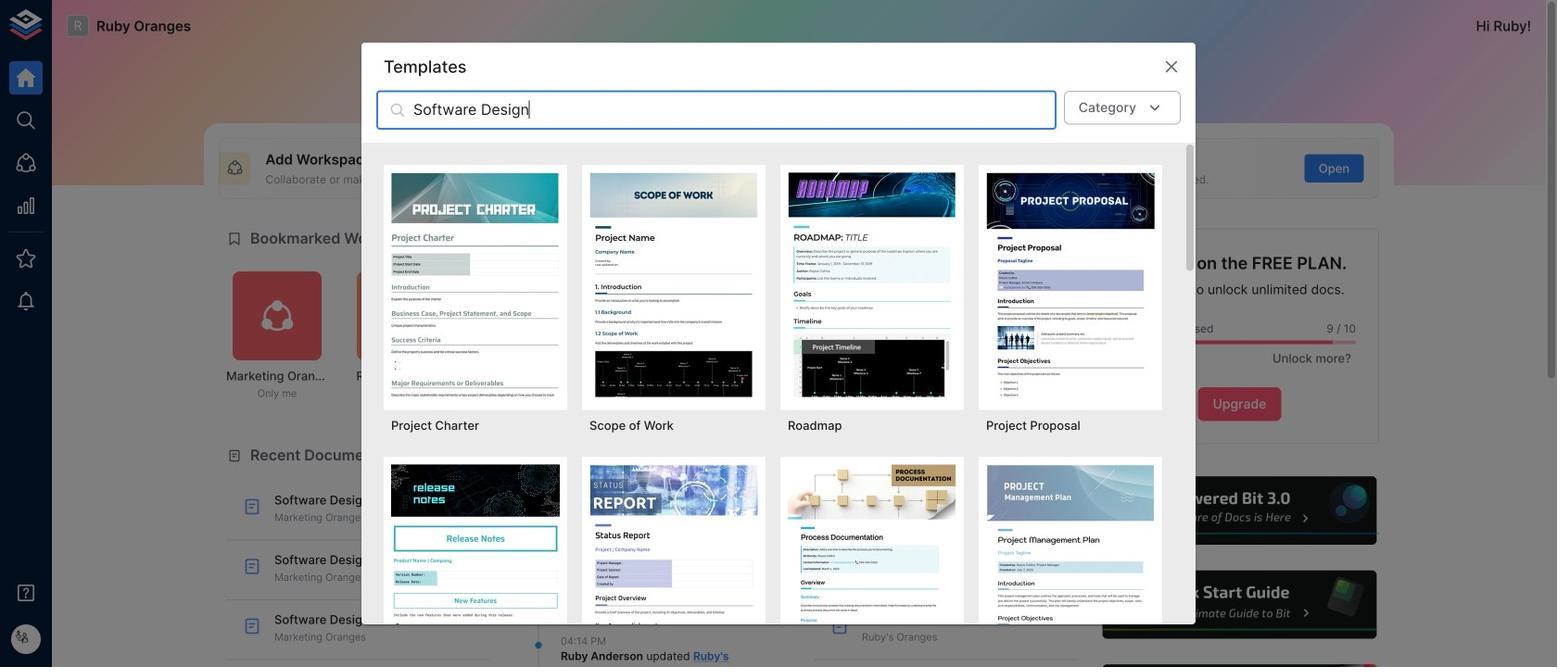Task type: locate. For each thing, give the bounding box(es) containing it.
scope of work image
[[590, 172, 758, 397]]

dialog
[[362, 43, 1196, 668]]

2 help image from the top
[[1101, 568, 1380, 642]]

project charter image
[[391, 172, 560, 397]]

0 vertical spatial help image
[[1101, 475, 1380, 548]]

help image
[[1101, 475, 1380, 548], [1101, 568, 1380, 642], [1101, 662, 1380, 668]]

1 vertical spatial help image
[[1101, 568, 1380, 642]]

Search Templates... text field
[[414, 91, 1057, 130]]

2 vertical spatial help image
[[1101, 662, 1380, 668]]

1 help image from the top
[[1101, 475, 1380, 548]]

process documentation image
[[788, 465, 957, 668]]



Task type: vqa. For each thing, say whether or not it's contained in the screenshot.
Search documents, folders and workspaces... 'text field'
no



Task type: describe. For each thing, give the bounding box(es) containing it.
3 help image from the top
[[1101, 662, 1380, 668]]

project management plan image
[[987, 465, 1155, 668]]

project proposal image
[[987, 172, 1155, 397]]

roadmap image
[[788, 172, 957, 397]]

release notes image
[[391, 465, 560, 668]]

status report image
[[590, 465, 758, 668]]



